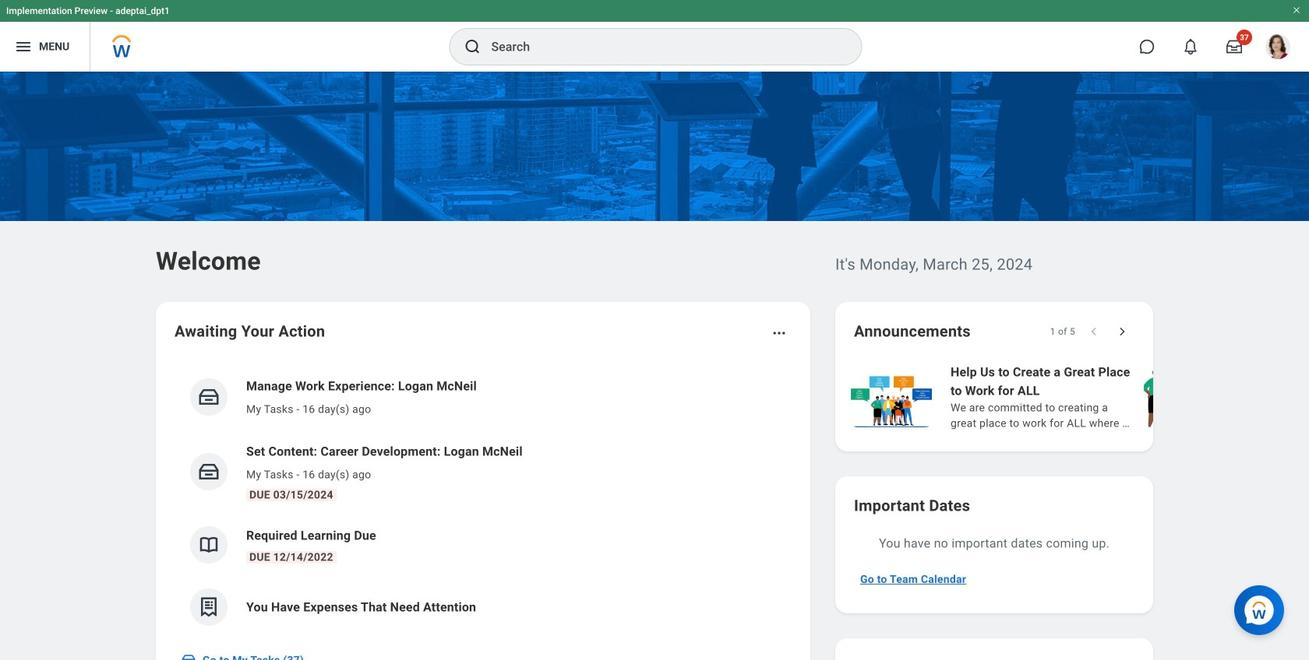 Task type: locate. For each thing, give the bounding box(es) containing it.
profile logan mcneil image
[[1265, 34, 1290, 62]]

banner
[[0, 0, 1309, 72]]

1 vertical spatial inbox image
[[181, 653, 196, 661]]

0 vertical spatial inbox image
[[197, 386, 221, 409]]

inbox image
[[197, 386, 221, 409], [181, 653, 196, 661]]

inbox image
[[197, 461, 221, 484]]

status
[[1050, 326, 1075, 338]]

main content
[[0, 72, 1309, 661]]

1 horizontal spatial list
[[848, 362, 1309, 433]]

1 horizontal spatial inbox image
[[197, 386, 221, 409]]

related actions image
[[771, 326, 787, 341]]

list
[[848, 362, 1309, 433], [175, 365, 792, 639]]

book open image
[[197, 534, 221, 557]]

chevron left small image
[[1086, 324, 1102, 340]]

0 horizontal spatial inbox image
[[181, 653, 196, 661]]

dashboard expenses image
[[197, 596, 221, 619]]



Task type: vqa. For each thing, say whether or not it's contained in the screenshot.
close environment banner image
yes



Task type: describe. For each thing, give the bounding box(es) containing it.
search image
[[463, 37, 482, 56]]

notifications large image
[[1183, 39, 1198, 55]]

inbox large image
[[1227, 39, 1242, 55]]

close environment banner image
[[1292, 5, 1301, 15]]

0 horizontal spatial list
[[175, 365, 792, 639]]

chevron right small image
[[1114, 324, 1130, 340]]

Search Workday  search field
[[491, 30, 829, 64]]

justify image
[[14, 37, 33, 56]]



